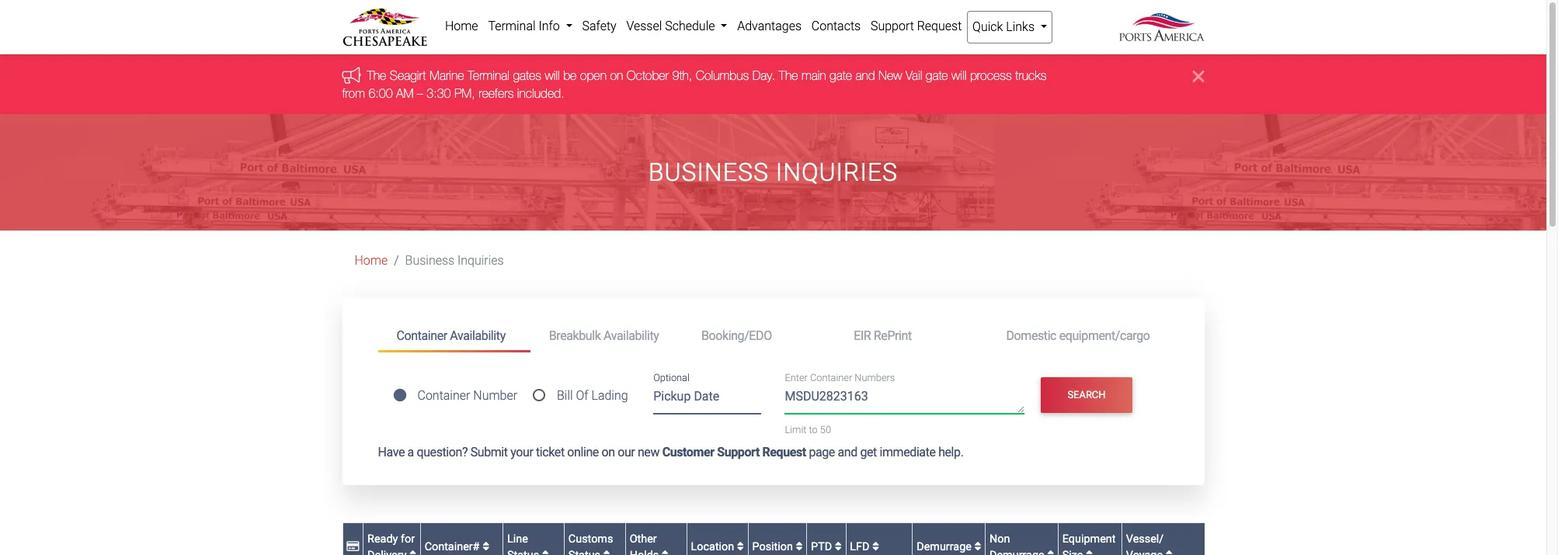 Task type: vqa. For each thing, say whether or not it's contained in the screenshot.
is
no



Task type: locate. For each thing, give the bounding box(es) containing it.
0 horizontal spatial business inquiries
[[405, 253, 504, 268]]

1 vertical spatial inquiries
[[458, 253, 504, 268]]

gate right 'main'
[[830, 69, 852, 83]]

0 vertical spatial on
[[610, 69, 623, 83]]

sort image left the ptd
[[796, 542, 803, 553]]

and inside the seagirt marine terminal gates will be open on october 9th, columbus day. the main gate and new vail gate will process trucks from 6:00 am – 3:30 pm, reefers included.
[[855, 69, 875, 83]]

request left the quick
[[917, 19, 962, 33]]

sort image inside other link
[[662, 550, 669, 555]]

–
[[417, 86, 423, 100]]

optional
[[653, 372, 690, 384]]

customs
[[568, 532, 613, 546]]

1 horizontal spatial home
[[445, 19, 478, 33]]

sort image
[[483, 542, 489, 553], [835, 542, 842, 553], [662, 550, 669, 555], [1086, 550, 1093, 555], [1166, 550, 1173, 555]]

sort image left equipment link
[[1047, 550, 1054, 555]]

of
[[576, 388, 588, 403]]

and left get
[[838, 445, 857, 460]]

new
[[879, 69, 902, 83]]

0 vertical spatial container
[[397, 328, 447, 343]]

inquiries
[[776, 158, 898, 187], [458, 253, 504, 268]]

line link
[[507, 532, 549, 555]]

trucks
[[1015, 69, 1047, 83]]

submit
[[470, 445, 508, 460]]

terminal info link
[[483, 11, 577, 42]]

sort image for ready for
[[409, 550, 416, 555]]

enter container numbers
[[785, 372, 895, 384]]

0 horizontal spatial home link
[[355, 253, 388, 268]]

1 horizontal spatial support
[[871, 19, 914, 33]]

and left new
[[855, 69, 875, 83]]

sort image inside line link
[[542, 550, 549, 555]]

support right customer on the left of the page
[[717, 445, 760, 460]]

2 availability from the left
[[604, 328, 659, 343]]

sort image left position
[[737, 542, 744, 553]]

1 vertical spatial container
[[810, 372, 852, 384]]

home for the top home link
[[445, 19, 478, 33]]

container
[[397, 328, 447, 343], [810, 372, 852, 384], [417, 388, 470, 403]]

0 vertical spatial business inquiries
[[649, 158, 898, 187]]

vessel
[[626, 19, 662, 33]]

1 the from the left
[[367, 69, 386, 83]]

marine
[[429, 69, 464, 83]]

0 vertical spatial support
[[871, 19, 914, 33]]

1 vertical spatial and
[[838, 445, 857, 460]]

0 horizontal spatial inquiries
[[458, 253, 504, 268]]

the up 6:00
[[367, 69, 386, 83]]

quick
[[973, 19, 1003, 34]]

1 horizontal spatial gate
[[926, 69, 948, 83]]

sort image inside container# link
[[483, 542, 489, 553]]

sort image for vessel/
[[1166, 550, 1173, 555]]

sort image inside location link
[[737, 542, 744, 553]]

0 horizontal spatial home
[[355, 253, 388, 268]]

demurrage link
[[917, 541, 981, 554]]

0 vertical spatial business
[[649, 158, 769, 187]]

home
[[445, 19, 478, 33], [355, 253, 388, 268]]

0 vertical spatial home
[[445, 19, 478, 33]]

0 vertical spatial home link
[[440, 11, 483, 42]]

sort image inside ptd link
[[835, 542, 842, 553]]

1 vertical spatial request
[[762, 445, 806, 460]]

gate right vail
[[926, 69, 948, 83]]

reprint
[[874, 328, 912, 343]]

business inquiries
[[649, 158, 898, 187], [405, 253, 504, 268]]

will
[[545, 69, 560, 83], [952, 69, 967, 83]]

quick links link
[[967, 11, 1053, 43]]

0 vertical spatial terminal
[[488, 19, 536, 33]]

0 horizontal spatial will
[[545, 69, 560, 83]]

contacts
[[812, 19, 861, 33]]

a
[[407, 445, 414, 460]]

online
[[567, 445, 599, 460]]

support
[[871, 19, 914, 33], [717, 445, 760, 460]]

sort image down the for
[[409, 550, 416, 555]]

availability for breakbulk availability
[[604, 328, 659, 343]]

our
[[618, 445, 635, 460]]

sort image inside the lfd link
[[872, 542, 879, 553]]

on
[[610, 69, 623, 83], [602, 445, 615, 460]]

request
[[917, 19, 962, 33], [762, 445, 806, 460]]

sort image for position
[[796, 542, 803, 553]]

bill
[[557, 388, 573, 403]]

sort image for non
[[1047, 550, 1054, 555]]

sort image inside non link
[[1047, 550, 1054, 555]]

1 horizontal spatial will
[[952, 69, 967, 83]]

request down limit
[[762, 445, 806, 460]]

sort image for ptd
[[835, 542, 842, 553]]

equipment/cargo
[[1059, 328, 1150, 343]]

1 gate from the left
[[830, 69, 852, 83]]

availability for container availability
[[450, 328, 506, 343]]

sort image inside demurrage link
[[974, 542, 981, 553]]

other link
[[630, 532, 669, 555]]

the right day.
[[779, 69, 798, 83]]

info
[[539, 19, 560, 33]]

sort image inside customs link
[[603, 550, 610, 555]]

and
[[855, 69, 875, 83], [838, 445, 857, 460]]

equipment link
[[1062, 532, 1116, 555]]

container right enter
[[810, 372, 852, 384]]

eir reprint link
[[835, 322, 988, 350]]

2 vertical spatial container
[[417, 388, 470, 403]]

terminal left the info
[[488, 19, 536, 33]]

0 horizontal spatial gate
[[830, 69, 852, 83]]

terminal up reefers
[[468, 69, 510, 83]]

1 horizontal spatial business
[[649, 158, 769, 187]]

0 horizontal spatial business
[[405, 253, 455, 268]]

2 will from the left
[[952, 69, 967, 83]]

on left our
[[602, 445, 615, 460]]

domestic equipment/cargo link
[[988, 322, 1169, 350]]

contacts link
[[807, 11, 866, 42]]

home for home link to the bottom
[[355, 253, 388, 268]]

gates
[[513, 69, 541, 83]]

2 gate from the left
[[926, 69, 948, 83]]

sort image inside 'position' link
[[796, 542, 803, 553]]

2 the from the left
[[779, 69, 798, 83]]

1 vertical spatial terminal
[[468, 69, 510, 83]]

1 will from the left
[[545, 69, 560, 83]]

1 horizontal spatial availability
[[604, 328, 659, 343]]

sort image left customs link
[[542, 550, 549, 555]]

container up container number
[[397, 328, 447, 343]]

1 horizontal spatial request
[[917, 19, 962, 33]]

will left be
[[545, 69, 560, 83]]

terminal
[[488, 19, 536, 33], [468, 69, 510, 83]]

sort image right ptd link
[[872, 542, 879, 553]]

1 horizontal spatial home link
[[440, 11, 483, 42]]

sort image
[[737, 542, 744, 553], [796, 542, 803, 553], [872, 542, 879, 553], [974, 542, 981, 553], [409, 550, 416, 555], [542, 550, 549, 555], [603, 550, 610, 555], [1047, 550, 1054, 555]]

the seagirt marine terminal gates will be open on october 9th, columbus day. the main gate and new vail gate will process trucks from 6:00 am – 3:30 pm, reefers included. alert
[[0, 55, 1546, 114]]

page
[[809, 445, 835, 460]]

1 availability from the left
[[450, 328, 506, 343]]

ready for link
[[367, 532, 416, 555]]

container for container number
[[417, 388, 470, 403]]

availability up container number
[[450, 328, 506, 343]]

will left "process"
[[952, 69, 967, 83]]

limit
[[785, 424, 807, 436]]

sort image inside equipment link
[[1086, 550, 1093, 555]]

support up new
[[871, 19, 914, 33]]

3:30
[[427, 86, 451, 100]]

sort image inside the vessel/ link
[[1166, 550, 1173, 555]]

0 vertical spatial and
[[855, 69, 875, 83]]

quick links
[[973, 19, 1038, 34]]

sort image inside ready for link
[[409, 550, 416, 555]]

close image
[[1193, 67, 1204, 86]]

1 vertical spatial support
[[717, 445, 760, 460]]

lfd
[[850, 541, 872, 554]]

search button
[[1041, 377, 1132, 413]]

sort image left non
[[974, 542, 981, 553]]

the
[[367, 69, 386, 83], [779, 69, 798, 83]]

container for container availability
[[397, 328, 447, 343]]

lfd link
[[850, 541, 879, 554]]

1 vertical spatial home
[[355, 253, 388, 268]]

availability right breakbulk
[[604, 328, 659, 343]]

sort image down 'customs'
[[603, 550, 610, 555]]

schedule
[[665, 19, 715, 33]]

on right open
[[610, 69, 623, 83]]

container availability link
[[378, 322, 530, 353]]

number
[[473, 388, 517, 403]]

0 vertical spatial request
[[917, 19, 962, 33]]

location link
[[691, 541, 744, 554]]

container left number
[[417, 388, 470, 403]]

0 horizontal spatial the
[[367, 69, 386, 83]]

0 vertical spatial inquiries
[[776, 158, 898, 187]]

home link
[[440, 11, 483, 42], [355, 253, 388, 268]]

the seagirt marine terminal gates will be open on october 9th, columbus day. the main gate and new vail gate will process trucks from 6:00 am – 3:30 pm, reefers included.
[[342, 69, 1047, 100]]

1 horizontal spatial the
[[779, 69, 798, 83]]

0 horizontal spatial availability
[[450, 328, 506, 343]]

numbers
[[855, 372, 895, 384]]



Task type: describe. For each thing, give the bounding box(es) containing it.
container number
[[417, 388, 517, 403]]

advantages link
[[732, 11, 807, 42]]

1 horizontal spatial business inquiries
[[649, 158, 898, 187]]

booking/edo
[[701, 328, 772, 343]]

1 vertical spatial business inquiries
[[405, 253, 504, 268]]

container availability
[[397, 328, 506, 343]]

sort image for lfd
[[872, 542, 879, 553]]

1 vertical spatial home link
[[355, 253, 388, 268]]

position link
[[752, 541, 803, 554]]

location
[[691, 541, 737, 554]]

new
[[638, 445, 660, 460]]

ptd link
[[811, 541, 842, 554]]

vessel schedule
[[626, 19, 718, 33]]

ready for
[[367, 532, 415, 546]]

sort image for customs
[[603, 550, 610, 555]]

support request
[[871, 19, 962, 33]]

line
[[507, 532, 528, 546]]

bullhorn image
[[342, 67, 367, 84]]

reefers
[[479, 86, 514, 100]]

columbus
[[696, 69, 749, 83]]

customer
[[662, 445, 714, 460]]

support request link
[[866, 11, 967, 42]]

other
[[630, 532, 657, 546]]

sort image for equipment
[[1086, 550, 1093, 555]]

non
[[990, 532, 1010, 546]]

container#
[[425, 541, 483, 554]]

eir
[[854, 328, 871, 343]]

immediate
[[880, 445, 936, 460]]

position
[[752, 541, 796, 554]]

for
[[401, 532, 415, 546]]

the seagirt marine terminal gates will be open on october 9th, columbus day. the main gate and new vail gate will process trucks from 6:00 am – 3:30 pm, reefers included. link
[[342, 69, 1047, 100]]

domestic
[[1006, 328, 1056, 343]]

customs link
[[568, 532, 613, 555]]

non link
[[990, 532, 1054, 555]]

0 horizontal spatial request
[[762, 445, 806, 460]]

equipment
[[1062, 532, 1116, 546]]

Optional text field
[[653, 384, 762, 414]]

search
[[1068, 389, 1106, 401]]

vail
[[906, 69, 922, 83]]

9th,
[[672, 69, 692, 83]]

vessel/ link
[[1126, 532, 1173, 555]]

sort image for demurrage
[[974, 542, 981, 553]]

your
[[511, 445, 533, 460]]

credit card image
[[347, 542, 359, 553]]

vessel schedule link
[[621, 11, 732, 42]]

have
[[378, 445, 405, 460]]

50
[[820, 424, 831, 436]]

sort image for location
[[737, 542, 744, 553]]

safety
[[582, 19, 616, 33]]

october
[[627, 69, 669, 83]]

included.
[[517, 86, 564, 100]]

advantages
[[737, 19, 802, 33]]

sort image for container#
[[483, 542, 489, 553]]

from
[[342, 86, 365, 100]]

1 vertical spatial business
[[405, 253, 455, 268]]

limit to 50
[[785, 424, 831, 436]]

get
[[860, 445, 877, 460]]

breakbulk
[[549, 328, 601, 343]]

main
[[802, 69, 826, 83]]

vessel/
[[1126, 532, 1164, 546]]

help.
[[938, 445, 964, 460]]

1 vertical spatial on
[[602, 445, 615, 460]]

open
[[580, 69, 607, 83]]

breakbulk availability link
[[530, 322, 683, 350]]

process
[[970, 69, 1012, 83]]

ready
[[367, 532, 398, 546]]

have a question? submit your ticket online on our new customer support request page and get immediate help.
[[378, 445, 964, 460]]

am
[[396, 86, 414, 100]]

eir reprint
[[854, 328, 912, 343]]

sort image for other
[[662, 550, 669, 555]]

domestic equipment/cargo
[[1006, 328, 1150, 343]]

Enter Container Numbers text field
[[785, 387, 1025, 414]]

to
[[809, 424, 818, 436]]

container# link
[[425, 541, 489, 554]]

day.
[[752, 69, 775, 83]]

safety link
[[577, 11, 621, 42]]

booking/edo link
[[683, 322, 835, 350]]

breakbulk availability
[[549, 328, 659, 343]]

be
[[563, 69, 577, 83]]

1 horizontal spatial inquiries
[[776, 158, 898, 187]]

sort image for line
[[542, 550, 549, 555]]

enter
[[785, 372, 808, 384]]

demurrage
[[917, 541, 974, 554]]

question?
[[417, 445, 468, 460]]

terminal inside the seagirt marine terminal gates will be open on october 9th, columbus day. the main gate and new vail gate will process trucks from 6:00 am – 3:30 pm, reefers included.
[[468, 69, 510, 83]]

lading
[[591, 388, 628, 403]]

ticket
[[536, 445, 565, 460]]

terminal info
[[488, 19, 563, 33]]

customer support request link
[[662, 445, 806, 460]]

0 horizontal spatial support
[[717, 445, 760, 460]]

seagirt
[[390, 69, 426, 83]]

links
[[1006, 19, 1035, 34]]

bill of lading
[[557, 388, 628, 403]]

pm,
[[454, 86, 475, 100]]

on inside the seagirt marine terminal gates will be open on october 9th, columbus day. the main gate and new vail gate will process trucks from 6:00 am – 3:30 pm, reefers included.
[[610, 69, 623, 83]]



